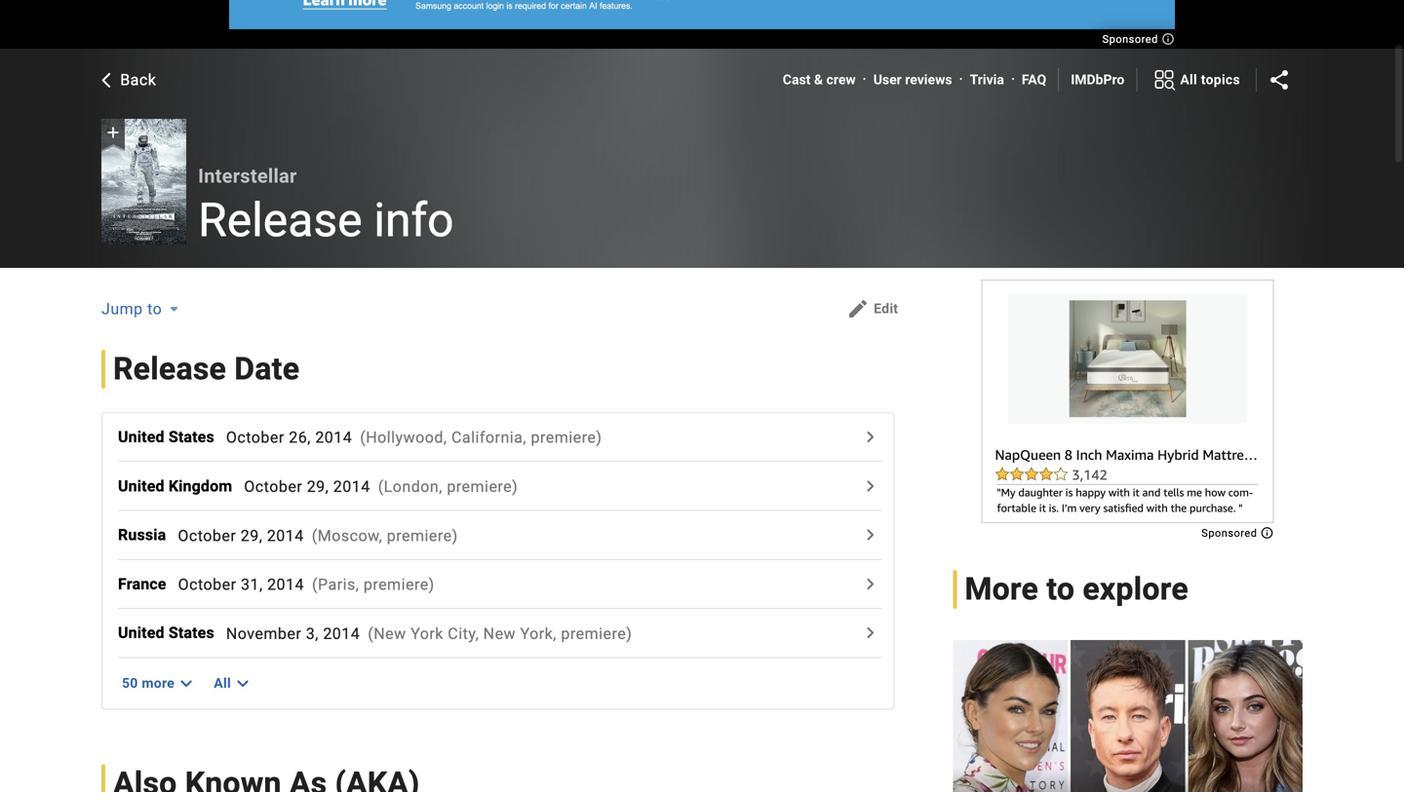 Task type: vqa. For each thing, say whether or not it's contained in the screenshot.


Task type: locate. For each thing, give the bounding box(es) containing it.
(new
[[368, 625, 406, 643]]

states for november
[[169, 624, 214, 643]]

russia
[[118, 526, 166, 545]]

kingdom
[[169, 477, 232, 496]]

1 vertical spatial united states image
[[858, 622, 882, 645]]

edit image
[[847, 297, 870, 321]]

2 united states button from the top
[[118, 622, 226, 645]]

2014 up (moscow,
[[333, 478, 370, 496]]

premiere)
[[531, 429, 602, 447], [447, 478, 518, 496], [387, 527, 458, 545], [364, 576, 435, 594], [561, 625, 632, 643]]

united states up the more
[[118, 624, 214, 643]]

expand more image
[[175, 672, 198, 696]]

united states button up united kingdom
[[118, 426, 226, 449]]

0 vertical spatial 29,
[[307, 478, 329, 496]]

0 vertical spatial united states
[[118, 428, 214, 447]]

states up kingdom
[[169, 428, 214, 447]]

0 vertical spatial states
[[169, 428, 214, 447]]

premiere) down (london,
[[387, 527, 458, 545]]

united states image
[[858, 426, 882, 449], [858, 622, 882, 645]]

all for all topics
[[1180, 71, 1198, 88]]

united states button
[[118, 426, 226, 449], [118, 622, 226, 645]]

1 united states button from the top
[[118, 426, 226, 449]]

release down interstellar
[[198, 193, 362, 248]]

premiere) for october 29, 2014 (moscow, premiere)
[[387, 527, 458, 545]]

2 united states image from the top
[[858, 622, 882, 645]]

2014 right the 3,
[[323, 625, 360, 643]]

united states button for october 26, 2014
[[118, 426, 226, 449]]

2014
[[315, 429, 352, 447], [333, 478, 370, 496], [267, 527, 304, 545], [267, 576, 304, 594], [323, 625, 360, 643]]

imdbpro button
[[1071, 70, 1125, 90]]

0 vertical spatial all
[[1180, 71, 1198, 88]]

release date link
[[101, 350, 337, 389]]

united states
[[118, 428, 214, 447], [118, 624, 214, 643]]

29, up 31,
[[241, 527, 263, 545]]

all inside button
[[1180, 71, 1198, 88]]

all
[[1180, 71, 1198, 88], [214, 676, 231, 692]]

1 united from the top
[[118, 428, 165, 447]]

0 horizontal spatial to
[[147, 300, 162, 318]]

russia image
[[858, 524, 882, 547]]

topics
[[1201, 71, 1240, 88]]

october
[[226, 429, 285, 447], [244, 478, 303, 496], [178, 527, 236, 545], [178, 576, 237, 594]]

october left 26,
[[226, 429, 285, 447]]

release info
[[198, 193, 454, 248]]

october down 26,
[[244, 478, 303, 496]]

0 vertical spatial united
[[118, 428, 165, 447]]

1 vertical spatial united
[[118, 477, 165, 496]]

united kingdom
[[118, 477, 232, 496]]

29, for (london, premiere)
[[307, 478, 329, 496]]

1 horizontal spatial to
[[1047, 571, 1075, 608]]

all right categories image
[[1180, 71, 1198, 88]]

1 vertical spatial all
[[214, 676, 231, 692]]

united up russia
[[118, 477, 165, 496]]

all right expand more image
[[214, 676, 231, 692]]

1 horizontal spatial all
[[1180, 71, 1198, 88]]

1 vertical spatial states
[[169, 624, 214, 643]]

0 vertical spatial to
[[147, 300, 162, 318]]

2014 for (london,
[[333, 478, 370, 496]]

1 horizontal spatial 29,
[[307, 478, 329, 496]]

states for october
[[169, 428, 214, 447]]

cast
[[783, 72, 811, 88]]

sponsored content section
[[229, 0, 1175, 45], [982, 280, 1274, 540]]

3 united from the top
[[118, 624, 165, 643]]

edit
[[874, 301, 898, 317]]

united states button up the more
[[118, 622, 226, 645]]

united
[[118, 428, 165, 447], [118, 477, 165, 496], [118, 624, 165, 643]]

united states image up united kingdom icon in the right of the page
[[858, 426, 882, 449]]

2 states from the top
[[169, 624, 214, 643]]

1 states from the top
[[169, 428, 214, 447]]

united states image down france image
[[858, 622, 882, 645]]

premiere) for october 29, 2014 (london, premiere)
[[447, 478, 518, 496]]

york,
[[520, 625, 557, 643]]

jump
[[101, 300, 143, 318]]

29, up october 29, 2014 (moscow, premiere) on the bottom of the page
[[307, 478, 329, 496]]

0 vertical spatial group
[[101, 119, 186, 245]]

edit button
[[839, 293, 906, 325]]

release for release date
[[113, 351, 226, 388]]

29,
[[307, 478, 329, 496], [241, 527, 263, 545]]

france
[[118, 575, 166, 594]]

faq button
[[1022, 70, 1047, 90]]

1 united states from the top
[[118, 428, 214, 447]]

to right the more
[[1047, 571, 1075, 608]]

to for more
[[1047, 571, 1075, 608]]

categories image
[[1153, 68, 1176, 92]]

2014 right 31,
[[267, 576, 304, 594]]

1 vertical spatial 29,
[[241, 527, 263, 545]]

2014 for (hollywood,
[[315, 429, 352, 447]]

all inside button
[[214, 676, 231, 692]]

1 vertical spatial release
[[113, 351, 226, 388]]

states up expand more image
[[169, 624, 214, 643]]

0 horizontal spatial 29,
[[241, 527, 263, 545]]

2 united states from the top
[[118, 624, 214, 643]]

0 vertical spatial united states image
[[858, 426, 882, 449]]

united states up united kingdom
[[118, 428, 214, 447]]

united down france
[[118, 624, 165, 643]]

0 vertical spatial sponsored
[[1103, 33, 1161, 45]]

to for jump
[[147, 300, 162, 318]]

release down arrow drop down image
[[113, 351, 226, 388]]

faq
[[1022, 72, 1047, 88]]

back button
[[97, 68, 156, 92]]

2 united from the top
[[118, 477, 165, 496]]

sponsored
[[1103, 33, 1161, 45], [1202, 528, 1261, 540]]

2014 for (paris,
[[267, 576, 304, 594]]

back
[[120, 71, 156, 89]]

2014 for (new
[[323, 625, 360, 643]]

1 vertical spatial group
[[953, 641, 1303, 793]]

1 horizontal spatial sponsored
[[1202, 528, 1261, 540]]

premiere) up (new
[[364, 576, 435, 594]]

group
[[101, 119, 186, 245], [953, 641, 1303, 793]]

united kingdom button
[[118, 475, 244, 498]]

1 vertical spatial united states button
[[118, 622, 226, 645]]

2014 up october 31, 2014 (paris, premiere)
[[267, 527, 304, 545]]

release for release info
[[198, 193, 362, 248]]

1 vertical spatial united states
[[118, 624, 214, 643]]

share on social media image
[[1268, 68, 1291, 92]]

russia button
[[118, 524, 178, 547]]

premiere) down california,
[[447, 478, 518, 496]]

release
[[198, 193, 362, 248], [113, 351, 226, 388]]

november
[[226, 625, 302, 643]]

to
[[147, 300, 162, 318], [1047, 571, 1075, 608]]

user reviews
[[873, 72, 952, 88]]

0 vertical spatial united states button
[[118, 426, 226, 449]]

trivia button
[[970, 70, 1004, 90]]

premiere) for october 31, 2014 (paris, premiere)
[[364, 576, 435, 594]]

31,
[[241, 576, 263, 594]]

all for all
[[214, 676, 231, 692]]

more
[[142, 676, 175, 692]]

2014 right 26,
[[315, 429, 352, 447]]

date
[[234, 351, 300, 388]]

october left 31,
[[178, 576, 237, 594]]

november 3, 2014 (new york city, new york, premiere)
[[226, 625, 632, 643]]

all button
[[208, 666, 255, 701]]

0 horizontal spatial all
[[214, 676, 231, 692]]

0 vertical spatial release
[[198, 193, 362, 248]]

2 vertical spatial united
[[118, 624, 165, 643]]

to right "jump"
[[147, 300, 162, 318]]

october down kingdom
[[178, 527, 236, 545]]

states
[[169, 428, 214, 447], [169, 624, 214, 643]]

more to explore
[[965, 571, 1189, 608]]

1 united states image from the top
[[858, 426, 882, 449]]

26,
[[289, 429, 311, 447]]

united up united kingdom
[[118, 428, 165, 447]]

1 vertical spatial to
[[1047, 571, 1075, 608]]



Task type: describe. For each thing, give the bounding box(es) containing it.
october 29, 2014 (london, premiere)
[[244, 478, 518, 496]]

cast & crew button
[[783, 70, 856, 90]]

(moscow,
[[312, 527, 383, 545]]

all topics button
[[1137, 64, 1256, 96]]

crew
[[826, 72, 856, 88]]

united for november 3, 2014
[[118, 624, 165, 643]]

0 horizontal spatial group
[[101, 119, 186, 245]]

imdbpro
[[1071, 72, 1125, 88]]

all topics
[[1180, 71, 1240, 88]]

29, for (moscow, premiere)
[[241, 527, 263, 545]]

york
[[411, 625, 444, 643]]

october 31, 2014 (paris, premiere)
[[178, 576, 435, 594]]

october 26, 2014 (hollywood, california, premiere)
[[226, 429, 602, 447]]

october for october 29, 2014 (london, premiere)
[[244, 478, 303, 496]]

premiere) right york,
[[561, 625, 632, 643]]

united states button for november 3, 2014
[[118, 622, 226, 645]]

united for october 29, 2014
[[118, 477, 165, 496]]

new
[[483, 625, 516, 643]]

info
[[374, 193, 454, 248]]

california,
[[451, 429, 527, 447]]

more
[[965, 571, 1039, 608]]

50 more
[[122, 676, 175, 692]]

october 29, 2014 (moscow, premiere)
[[178, 527, 458, 545]]

october for october 31, 2014 (paris, premiere)
[[178, 576, 237, 594]]

(london,
[[378, 478, 443, 496]]

interstellar
[[198, 165, 297, 188]]

city,
[[448, 625, 479, 643]]

(paris,
[[312, 576, 359, 594]]

add image
[[103, 123, 123, 142]]

50
[[122, 676, 138, 692]]

0 horizontal spatial sponsored
[[1103, 33, 1161, 45]]

october for october 26, 2014 (hollywood, california, premiere)
[[226, 429, 285, 447]]

reviews
[[905, 72, 952, 88]]

expand more image
[[231, 672, 254, 696]]

release date
[[113, 351, 300, 388]]

cast & crew
[[783, 72, 856, 88]]

2014 for (moscow,
[[267, 527, 304, 545]]

1 horizontal spatial group
[[953, 641, 1303, 793]]

france image
[[858, 573, 882, 596]]

united states for november
[[118, 624, 214, 643]]

united states image for october 26, 2014 (hollywood, california, premiere)
[[858, 426, 882, 449]]

user
[[873, 72, 902, 88]]

editorial image image
[[953, 641, 1303, 793]]

user reviews button
[[873, 70, 952, 90]]

1 vertical spatial sponsored
[[1202, 528, 1261, 540]]

0 vertical spatial sponsored content section
[[229, 0, 1175, 45]]

interstellar image
[[101, 119, 186, 245]]

france button
[[118, 573, 178, 596]]

50 more button
[[118, 666, 198, 701]]

united for october 26, 2014
[[118, 428, 165, 447]]

arrow drop down image
[[162, 297, 186, 321]]

arrow left image
[[97, 71, 115, 89]]

trivia
[[970, 72, 1004, 88]]

explore
[[1083, 571, 1189, 608]]

(hollywood,
[[360, 429, 447, 447]]

&
[[814, 72, 823, 88]]

united states image for november 3, 2014 (new york city, new york, premiere)
[[858, 622, 882, 645]]

united states for october
[[118, 428, 214, 447]]

1 vertical spatial sponsored content section
[[982, 280, 1274, 540]]

united kingdom image
[[858, 475, 882, 498]]

october for october 29, 2014 (moscow, premiere)
[[178, 527, 236, 545]]

jump to
[[101, 300, 162, 318]]

premiere) right california,
[[531, 429, 602, 447]]

3,
[[306, 625, 319, 643]]



